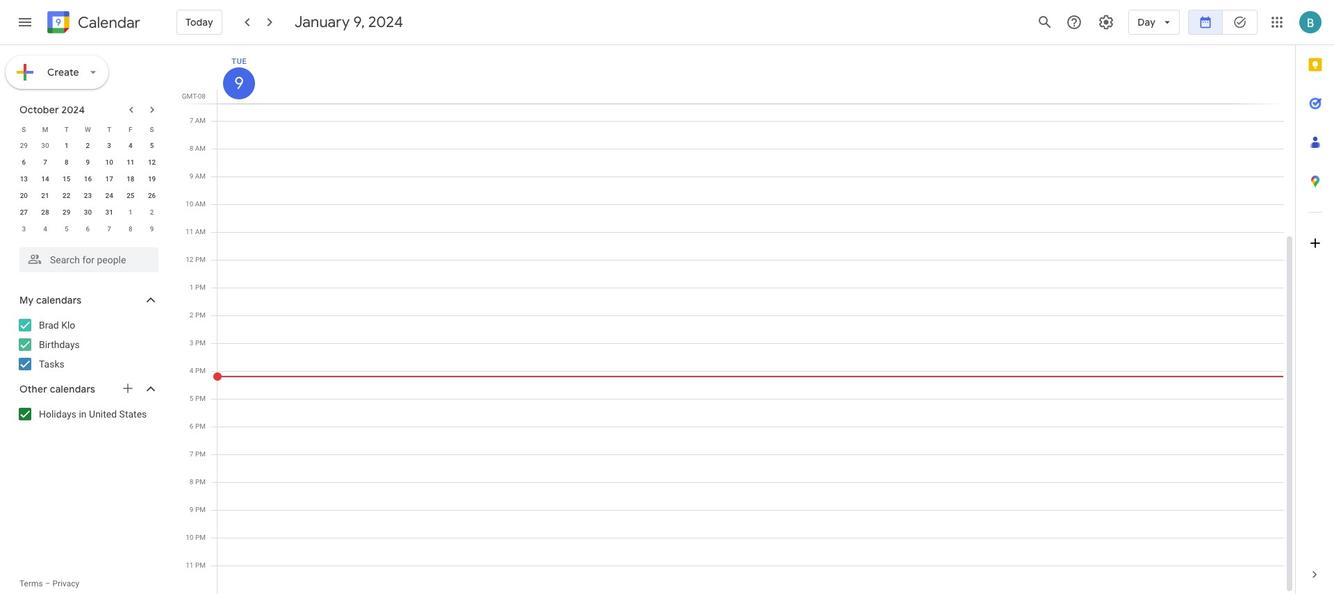 Task type: vqa. For each thing, say whether or not it's contained in the screenshot.
3rd column header from left
no



Task type: locate. For each thing, give the bounding box(es) containing it.
2 for 2 pm
[[190, 311, 193, 319]]

5 row from the top
[[13, 188, 163, 204]]

9 up the 10 pm
[[190, 506, 193, 513]]

s
[[22, 125, 26, 133], [150, 125, 154, 133]]

october 2024
[[19, 104, 85, 116]]

2 vertical spatial 10
[[186, 534, 193, 541]]

6 pm from the top
[[195, 395, 206, 402]]

pm for 8 pm
[[195, 478, 206, 486]]

26 element
[[144, 188, 160, 204]]

am up 12 pm in the top left of the page
[[195, 228, 206, 236]]

create
[[47, 66, 79, 79]]

pm up 1 pm
[[195, 256, 206, 263]]

0 horizontal spatial 4
[[43, 225, 47, 233]]

m
[[42, 125, 48, 133]]

8
[[189, 145, 193, 152], [65, 158, 69, 166], [129, 225, 133, 233], [190, 478, 193, 486]]

0 horizontal spatial 12
[[148, 158, 156, 166]]

2 down 1 pm
[[190, 311, 193, 319]]

11 inside 11 element
[[127, 158, 134, 166]]

pm for 7 pm
[[195, 450, 206, 458]]

2 vertical spatial 4
[[190, 367, 193, 375]]

t
[[64, 125, 69, 133], [107, 125, 111, 133]]

9 up "10 am"
[[189, 172, 193, 180]]

1 vertical spatial 12
[[186, 256, 193, 263]]

7 for 7 am
[[189, 117, 193, 124]]

4
[[129, 142, 133, 149], [43, 225, 47, 233], [190, 367, 193, 375]]

9 inside tue 9
[[233, 72, 243, 94]]

1 horizontal spatial 2
[[150, 208, 154, 216]]

0 vertical spatial 12
[[148, 158, 156, 166]]

0 vertical spatial 5
[[150, 142, 154, 149]]

2024
[[368, 13, 403, 32], [61, 104, 85, 116]]

1 vertical spatial 11
[[186, 228, 193, 236]]

1 horizontal spatial 12
[[186, 256, 193, 263]]

my calendars button
[[3, 289, 172, 311]]

t left f
[[107, 125, 111, 133]]

3 down 27 element
[[22, 225, 26, 233]]

3 pm from the top
[[195, 311, 206, 319]]

10 inside row
[[105, 158, 113, 166]]

11
[[127, 158, 134, 166], [186, 228, 193, 236], [186, 561, 193, 569]]

pm for 11 pm
[[195, 561, 206, 569]]

10 up 11 am
[[186, 200, 193, 208]]

30 inside september 30 element
[[41, 142, 49, 149]]

0 vertical spatial 30
[[41, 142, 49, 149]]

november 2 element
[[144, 204, 160, 221]]

am for 11 am
[[195, 228, 206, 236]]

8 down november 1 element
[[129, 225, 133, 233]]

1 vertical spatial 30
[[84, 208, 92, 216]]

3 down '2 pm'
[[190, 339, 193, 347]]

5 for november 5 element
[[65, 225, 69, 233]]

9 pm from the top
[[195, 478, 206, 486]]

pm for 12 pm
[[195, 256, 206, 263]]

25
[[127, 192, 134, 199]]

18
[[127, 175, 134, 183]]

2 down the 26 element at the left top of page
[[150, 208, 154, 216]]

2 am from the top
[[195, 145, 206, 152]]

10 for 10 am
[[186, 200, 193, 208]]

0 vertical spatial 1
[[65, 142, 69, 149]]

my
[[19, 294, 34, 306]]

30 down m
[[41, 142, 49, 149]]

pm up 8 pm
[[195, 450, 206, 458]]

12 up "19"
[[148, 158, 156, 166]]

pm down '2 pm'
[[195, 339, 206, 347]]

9 down november 2 element
[[150, 225, 154, 233]]

12 pm from the top
[[195, 561, 206, 569]]

2 down w
[[86, 142, 90, 149]]

0 horizontal spatial 29
[[20, 142, 28, 149]]

5
[[150, 142, 154, 149], [65, 225, 69, 233], [190, 395, 193, 402]]

8 pm
[[190, 478, 206, 486]]

18 element
[[122, 171, 139, 188]]

october 2024 grid
[[13, 121, 163, 238]]

3 am from the top
[[195, 172, 206, 180]]

2
[[86, 142, 90, 149], [150, 208, 154, 216], [190, 311, 193, 319]]

pm down the 10 pm
[[195, 561, 206, 569]]

1 vertical spatial 10
[[186, 200, 193, 208]]

6 row from the top
[[13, 204, 163, 221]]

8 inside november 8 element
[[129, 225, 133, 233]]

12 pm
[[186, 256, 206, 263]]

am down the 9 am
[[195, 200, 206, 208]]

9 for 9 am
[[189, 172, 193, 180]]

1 pm
[[190, 283, 206, 291]]

7 up 8 pm
[[190, 450, 193, 458]]

pm for 10 pm
[[195, 534, 206, 541]]

1 down 25 element
[[129, 208, 133, 216]]

pm up 5 pm
[[195, 367, 206, 375]]

am for 10 am
[[195, 200, 206, 208]]

brad
[[39, 320, 59, 331]]

0 vertical spatial 10
[[105, 158, 113, 166]]

11 up the 18
[[127, 158, 134, 166]]

main drawer image
[[17, 14, 33, 31]]

23
[[84, 192, 92, 199]]

16
[[84, 175, 92, 183]]

4 for 4 pm
[[190, 367, 193, 375]]

2 pm
[[190, 311, 206, 319]]

tuesday, january 9, today element
[[223, 67, 255, 99]]

5 down 4 pm
[[190, 395, 193, 402]]

13 element
[[16, 171, 32, 188]]

pm down 1 pm
[[195, 311, 206, 319]]

27 element
[[16, 204, 32, 221]]

holidays
[[39, 409, 76, 420]]

7 down september 30 element on the left top
[[43, 158, 47, 166]]

0 vertical spatial calendars
[[36, 294, 82, 306]]

12
[[148, 158, 156, 166], [186, 256, 193, 263]]

11 down the 10 pm
[[186, 561, 193, 569]]

10
[[105, 158, 113, 166], [186, 200, 193, 208], [186, 534, 193, 541]]

27
[[20, 208, 28, 216]]

1 vertical spatial 1
[[129, 208, 133, 216]]

terms link
[[19, 579, 43, 589]]

2024 right 9,
[[368, 13, 403, 32]]

row containing 6
[[13, 154, 163, 171]]

31 element
[[101, 204, 118, 221]]

in
[[79, 409, 87, 420]]

9
[[233, 72, 243, 94], [86, 158, 90, 166], [189, 172, 193, 180], [150, 225, 154, 233], [190, 506, 193, 513]]

am for 9 am
[[195, 172, 206, 180]]

29 left september 30 element on the left top
[[20, 142, 28, 149]]

0 vertical spatial 29
[[20, 142, 28, 149]]

0 vertical spatial 2
[[86, 142, 90, 149]]

2 horizontal spatial 4
[[190, 367, 193, 375]]

1 horizontal spatial 6
[[86, 225, 90, 233]]

10 for 10
[[105, 158, 113, 166]]

1 vertical spatial 29
[[63, 208, 70, 216]]

None search field
[[0, 242, 172, 272]]

10 element
[[101, 154, 118, 171]]

1 horizontal spatial 2024
[[368, 13, 403, 32]]

pm for 1 pm
[[195, 283, 206, 291]]

row group
[[13, 138, 163, 238]]

2 horizontal spatial 2
[[190, 311, 193, 319]]

0 horizontal spatial 2024
[[61, 104, 85, 116]]

5 pm from the top
[[195, 367, 206, 375]]

20 element
[[16, 188, 32, 204]]

1 horizontal spatial t
[[107, 125, 111, 133]]

1 down 12 pm in the top left of the page
[[190, 283, 193, 291]]

1 vertical spatial 3
[[22, 225, 26, 233]]

november 1 element
[[122, 204, 139, 221]]

1 vertical spatial 4
[[43, 225, 47, 233]]

gmt-
[[182, 92, 198, 100]]

0 horizontal spatial 1
[[65, 142, 69, 149]]

12 inside row
[[148, 158, 156, 166]]

1 inside the 9 grid
[[190, 283, 193, 291]]

4 pm from the top
[[195, 339, 206, 347]]

7 inside the november 7 element
[[107, 225, 111, 233]]

calendar heading
[[75, 13, 140, 32]]

1 horizontal spatial 30
[[84, 208, 92, 216]]

08
[[198, 92, 206, 100]]

4 up 5 pm
[[190, 367, 193, 375]]

8 for november 8 element
[[129, 225, 133, 233]]

3 row from the top
[[13, 154, 163, 171]]

2024 up w
[[61, 104, 85, 116]]

task_alt
[[1233, 15, 1247, 29]]

2 vertical spatial 11
[[186, 561, 193, 569]]

16 element
[[80, 171, 96, 188]]

29 for 29 element
[[63, 208, 70, 216]]

8 up 15
[[65, 158, 69, 166]]

4 inside november 4 element
[[43, 225, 47, 233]]

row containing 20
[[13, 188, 163, 204]]

0 horizontal spatial t
[[64, 125, 69, 133]]

2 vertical spatial 1
[[190, 283, 193, 291]]

task_alt button
[[1223, 6, 1258, 39]]

november 8 element
[[122, 221, 139, 238]]

12 element
[[144, 154, 160, 171]]

30 inside 30 element
[[84, 208, 92, 216]]

6 for november 6 element at the top left of the page
[[86, 225, 90, 233]]

1 vertical spatial 2
[[150, 208, 154, 216]]

1 horizontal spatial s
[[150, 125, 154, 133]]

other calendars button
[[3, 378, 172, 400]]

pm down 4 pm
[[195, 395, 206, 402]]

11 for 11 am
[[186, 228, 193, 236]]

24 element
[[101, 188, 118, 204]]

26
[[148, 192, 156, 199]]

pm up '2 pm'
[[195, 283, 206, 291]]

2 vertical spatial 2
[[190, 311, 193, 319]]

29 element
[[58, 204, 75, 221]]

0 horizontal spatial 6
[[22, 158, 26, 166]]

2 vertical spatial 5
[[190, 395, 193, 402]]

s right f
[[150, 125, 154, 133]]

september 30 element
[[37, 138, 54, 154]]

7 down 31 element
[[107, 225, 111, 233]]

9 pm
[[190, 506, 206, 513]]

12 down 11 am
[[186, 256, 193, 263]]

2 horizontal spatial 6
[[190, 422, 193, 430]]

tab list
[[1296, 45, 1334, 555]]

pm down "9 pm"
[[195, 534, 206, 541]]

23 element
[[80, 188, 96, 204]]

8 up the 9 am
[[189, 145, 193, 152]]

4 down 28 element
[[43, 225, 47, 233]]

9 down tue
[[233, 72, 243, 94]]

3 inside "element"
[[22, 225, 26, 233]]

row containing 27
[[13, 204, 163, 221]]

4 down f
[[129, 142, 133, 149]]

13
[[20, 175, 28, 183]]

row
[[13, 121, 163, 138], [13, 138, 163, 154], [13, 154, 163, 171], [13, 171, 163, 188], [13, 188, 163, 204], [13, 204, 163, 221], [13, 221, 163, 238]]

0 horizontal spatial 30
[[41, 142, 49, 149]]

9,
[[353, 13, 365, 32]]

am down 08
[[195, 117, 206, 124]]

6 down the september 29 element
[[22, 158, 26, 166]]

10 pm from the top
[[195, 506, 206, 513]]

date_range button
[[1188, 6, 1223, 39]]

5 inside the 9 grid
[[190, 395, 193, 402]]

tue
[[231, 57, 247, 66]]

tasks
[[39, 359, 64, 370]]

pm for 6 pm
[[195, 422, 206, 430]]

0 horizontal spatial 2
[[86, 142, 90, 149]]

am down 8 am
[[195, 172, 206, 180]]

2 horizontal spatial 1
[[190, 283, 193, 291]]

2 vertical spatial 3
[[190, 339, 193, 347]]

1 am from the top
[[195, 117, 206, 124]]

12 inside the 9 grid
[[186, 256, 193, 263]]

19 element
[[144, 171, 160, 188]]

1 pm from the top
[[195, 256, 206, 263]]

10 for 10 pm
[[186, 534, 193, 541]]

pm down 5 pm
[[195, 422, 206, 430]]

0 vertical spatial 11
[[127, 158, 134, 166]]

3 for 3 pm
[[190, 339, 193, 347]]

1 right september 30 element on the left top
[[65, 142, 69, 149]]

pm up "9 pm"
[[195, 478, 206, 486]]

states
[[119, 409, 147, 420]]

row containing 29
[[13, 138, 163, 154]]

united
[[89, 409, 117, 420]]

1 horizontal spatial 29
[[63, 208, 70, 216]]

s up the september 29 element
[[22, 125, 26, 133]]

birthdays
[[39, 339, 80, 350]]

3 up 10 element
[[107, 142, 111, 149]]

3
[[107, 142, 111, 149], [22, 225, 26, 233], [190, 339, 193, 347]]

1 t from the left
[[64, 125, 69, 133]]

t left w
[[64, 125, 69, 133]]

2 pm from the top
[[195, 283, 206, 291]]

1 horizontal spatial 1
[[129, 208, 133, 216]]

11 am
[[186, 228, 206, 236]]

3 inside the 9 grid
[[190, 339, 193, 347]]

2 inside the 9 grid
[[190, 311, 193, 319]]

7
[[189, 117, 193, 124], [43, 158, 47, 166], [107, 225, 111, 233], [190, 450, 193, 458]]

am
[[195, 117, 206, 124], [195, 145, 206, 152], [195, 172, 206, 180], [195, 200, 206, 208], [195, 228, 206, 236]]

calendars
[[36, 294, 82, 306], [50, 383, 95, 395]]

8 pm from the top
[[195, 450, 206, 458]]

9 grid
[[178, 45, 1295, 594]]

–
[[45, 579, 50, 589]]

3 for november 3 "element"
[[22, 225, 26, 233]]

7 pm from the top
[[195, 422, 206, 430]]

6
[[22, 158, 26, 166], [86, 225, 90, 233], [190, 422, 193, 430]]

1 vertical spatial 6
[[86, 225, 90, 233]]

pm
[[195, 256, 206, 263], [195, 283, 206, 291], [195, 311, 206, 319], [195, 339, 206, 347], [195, 367, 206, 375], [195, 395, 206, 402], [195, 422, 206, 430], [195, 450, 206, 458], [195, 478, 206, 486], [195, 506, 206, 513], [195, 534, 206, 541], [195, 561, 206, 569]]

1 vertical spatial 5
[[65, 225, 69, 233]]

5 for 5 pm
[[190, 395, 193, 402]]

holidays in united states
[[39, 409, 147, 420]]

1 horizontal spatial 3
[[107, 142, 111, 149]]

7 row from the top
[[13, 221, 163, 238]]

calendar element
[[44, 8, 140, 39]]

30 down 23 element
[[84, 208, 92, 216]]

0 vertical spatial 4
[[129, 142, 133, 149]]

6 inside the 9 grid
[[190, 422, 193, 430]]

4 row from the top
[[13, 171, 163, 188]]

am up the 9 am
[[195, 145, 206, 152]]

calendars up in
[[50, 383, 95, 395]]

1
[[65, 142, 69, 149], [129, 208, 133, 216], [190, 283, 193, 291]]

10 up 11 pm
[[186, 534, 193, 541]]

pm down 8 pm
[[195, 506, 206, 513]]

2 horizontal spatial 5
[[190, 395, 193, 402]]

21 element
[[37, 188, 54, 204]]

pm for 4 pm
[[195, 367, 206, 375]]

other calendars
[[19, 383, 95, 395]]

5 down 29 element
[[65, 225, 69, 233]]

calendars up brad klo
[[36, 294, 82, 306]]

4 inside the 9 grid
[[190, 367, 193, 375]]

0 horizontal spatial 5
[[65, 225, 69, 233]]

5 pm
[[190, 395, 206, 402]]

10 up 17
[[105, 158, 113, 166]]

0 horizontal spatial s
[[22, 125, 26, 133]]

14
[[41, 175, 49, 183]]

11 down "10 am"
[[186, 228, 193, 236]]

8 for 8 am
[[189, 145, 193, 152]]

1 vertical spatial calendars
[[50, 383, 95, 395]]

1 s from the left
[[22, 125, 26, 133]]

3 pm
[[190, 339, 206, 347]]

2 row from the top
[[13, 138, 163, 154]]

29 down 22 element
[[63, 208, 70, 216]]

add other calendars image
[[121, 381, 135, 395]]

7 am
[[189, 117, 206, 124]]

calendars for my calendars
[[36, 294, 82, 306]]

11 pm from the top
[[195, 534, 206, 541]]

5 up 12 element
[[150, 142, 154, 149]]

1 horizontal spatial 4
[[129, 142, 133, 149]]

Search for people text field
[[28, 247, 150, 272]]

5 am from the top
[[195, 228, 206, 236]]

8 up "9 pm"
[[190, 478, 193, 486]]

1 row from the top
[[13, 121, 163, 138]]

29
[[20, 142, 28, 149], [63, 208, 70, 216]]

7 down gmt-
[[189, 117, 193, 124]]

6 down 5 pm
[[190, 422, 193, 430]]

0 horizontal spatial 3
[[22, 225, 26, 233]]

2 vertical spatial 6
[[190, 422, 193, 430]]

january
[[294, 13, 350, 32]]

4 am from the top
[[195, 200, 206, 208]]

6 down 30 element
[[86, 225, 90, 233]]

2 horizontal spatial 3
[[190, 339, 193, 347]]

30
[[41, 142, 49, 149], [84, 208, 92, 216]]



Task type: describe. For each thing, give the bounding box(es) containing it.
4 pm
[[190, 367, 206, 375]]

7 for 7 pm
[[190, 450, 193, 458]]

12 for 12
[[148, 158, 156, 166]]

row group containing 29
[[13, 138, 163, 238]]

30 for 30 element
[[84, 208, 92, 216]]

tue 9
[[231, 57, 247, 94]]

28 element
[[37, 204, 54, 221]]

11 for 11 pm
[[186, 561, 193, 569]]

privacy link
[[52, 579, 79, 589]]

28
[[41, 208, 49, 216]]

0 vertical spatial 6
[[22, 158, 26, 166]]

september 29 element
[[16, 138, 32, 154]]

november 6 element
[[80, 221, 96, 238]]

today button
[[176, 6, 222, 39]]

10 pm
[[186, 534, 206, 541]]

1 horizontal spatial 5
[[150, 142, 154, 149]]

day button
[[1129, 6, 1180, 39]]

klo
[[61, 320, 75, 331]]

row containing 3
[[13, 221, 163, 238]]

24
[[105, 192, 113, 199]]

other
[[19, 383, 47, 395]]

brad klo
[[39, 320, 75, 331]]

7 pm
[[190, 450, 206, 458]]

31
[[105, 208, 113, 216]]

november 9 element
[[144, 221, 160, 238]]

terms
[[19, 579, 43, 589]]

25 element
[[122, 188, 139, 204]]

30 element
[[80, 204, 96, 221]]

11 for 11
[[127, 158, 134, 166]]

6 pm
[[190, 422, 206, 430]]

my calendars list
[[3, 314, 172, 375]]

6 for 6 pm
[[190, 422, 193, 430]]

1 vertical spatial 2024
[[61, 104, 85, 116]]

november 3 element
[[16, 221, 32, 238]]

12 for 12 pm
[[186, 256, 193, 263]]

2 s from the left
[[150, 125, 154, 133]]

privacy
[[52, 579, 79, 589]]

1 for 1 pm
[[190, 283, 193, 291]]

15
[[63, 175, 70, 183]]

my calendars
[[19, 294, 82, 306]]

17
[[105, 175, 113, 183]]

f
[[129, 125, 132, 133]]

8 for 8 pm
[[190, 478, 193, 486]]

pm for 9 pm
[[195, 506, 206, 513]]

calendar
[[78, 13, 140, 32]]

november 7 element
[[101, 221, 118, 238]]

row containing s
[[13, 121, 163, 138]]

settings menu image
[[1098, 14, 1115, 31]]

29 for the september 29 element
[[20, 142, 28, 149]]

w
[[85, 125, 91, 133]]

9 up 16
[[86, 158, 90, 166]]

14 element
[[37, 171, 54, 188]]

0 vertical spatial 3
[[107, 142, 111, 149]]

22 element
[[58, 188, 75, 204]]

january 9, 2024
[[294, 13, 403, 32]]

2 for november 2 element
[[150, 208, 154, 216]]

pm for 3 pm
[[195, 339, 206, 347]]

gmt-08
[[182, 92, 206, 100]]

today
[[186, 16, 213, 28]]

day
[[1138, 16, 1155, 28]]

11 element
[[122, 154, 139, 171]]

row containing 13
[[13, 171, 163, 188]]

pm for 5 pm
[[195, 395, 206, 402]]

am for 7 am
[[195, 117, 206, 124]]

22
[[63, 192, 70, 199]]

21
[[41, 192, 49, 199]]

20
[[20, 192, 28, 199]]

9 am
[[189, 172, 206, 180]]

30 for september 30 element on the left top
[[41, 142, 49, 149]]

november 5 element
[[58, 221, 75, 238]]

19
[[148, 175, 156, 183]]

17 element
[[101, 171, 118, 188]]

0 vertical spatial 2024
[[368, 13, 403, 32]]

am for 8 am
[[195, 145, 206, 152]]

date_range
[[1199, 15, 1212, 29]]

9 column header
[[217, 45, 1284, 104]]

1 for november 1 element
[[129, 208, 133, 216]]

october
[[19, 104, 59, 116]]

9 for 9 pm
[[190, 506, 193, 513]]

pm for 2 pm
[[195, 311, 206, 319]]

15 element
[[58, 171, 75, 188]]

11 pm
[[186, 561, 206, 569]]

november 4 element
[[37, 221, 54, 238]]

terms – privacy
[[19, 579, 79, 589]]

calendars for other calendars
[[50, 383, 95, 395]]

7 for the november 7 element
[[107, 225, 111, 233]]

4 for november 4 element
[[43, 225, 47, 233]]

2 t from the left
[[107, 125, 111, 133]]

9 for november 9 element
[[150, 225, 154, 233]]

10 am
[[186, 200, 206, 208]]

create button
[[6, 56, 108, 89]]

8 am
[[189, 145, 206, 152]]



